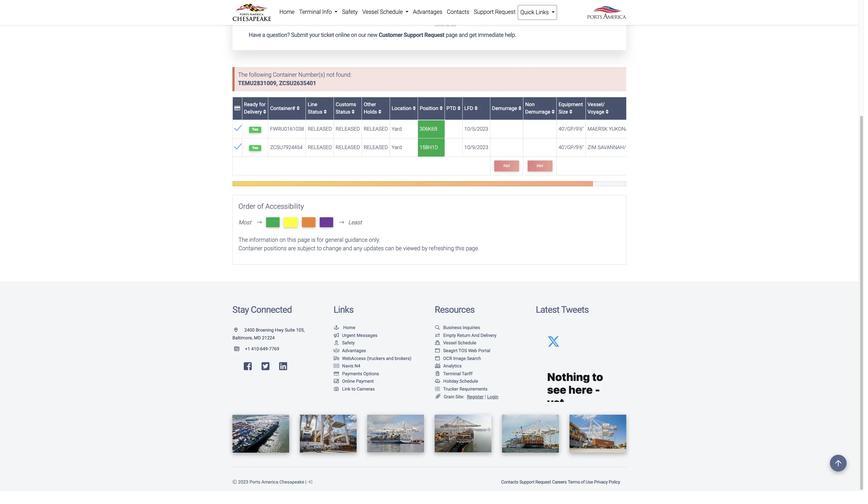 Task type: describe. For each thing, give the bounding box(es) containing it.
baltimore,
[[233, 335, 253, 341]]

other holds
[[364, 101, 379, 115]]

and
[[472, 333, 480, 338]]

schedule for ship 'image'
[[458, 340, 477, 346]]

seagirt tos web portal
[[444, 348, 491, 353]]

410-
[[251, 346, 260, 352]]

terminal info link
[[297, 5, 340, 19]]

subject
[[298, 245, 316, 252]]

broening
[[256, 328, 274, 333]]

1 vertical spatial vessel schedule
[[444, 340, 477, 346]]

sort image right voyage
[[606, 110, 609, 115]]

1 vertical spatial advantages link
[[334, 348, 366, 353]]

bullhorn image
[[334, 333, 340, 338]]

have a question? submit your ticket online on our new customer support request page and get immediate help.
[[249, 32, 517, 38]]

2 horizontal spatial support
[[520, 479, 535, 485]]

not
[[327, 71, 335, 78]]

image
[[454, 356, 466, 361]]

status for customs
[[336, 109, 351, 115]]

for inside ready for delivery
[[259, 101, 266, 108]]

maersk yukon/333e
[[588, 126, 639, 132]]

home link for urgent messages link
[[334, 325, 356, 330]]

positions
[[264, 245, 287, 252]]

1 vertical spatial of
[[581, 479, 585, 485]]

1 horizontal spatial home
[[344, 325, 356, 330]]

0 horizontal spatial support request link
[[472, 5, 518, 19]]

change
[[323, 245, 342, 252]]

0 vertical spatial schedule
[[380, 9, 403, 15]]

other
[[364, 101, 377, 108]]

+1 410-649-7769 link
[[233, 346, 280, 352]]

50
[[451, 22, 456, 27]]

twitter square image
[[262, 362, 270, 371]]

non
[[526, 101, 535, 108]]

for inside the information on this page is for general guidance only. container positions are subject to change and any updates can be viewed by refreshing this page.
[[317, 237, 324, 243]]

careers link
[[552, 476, 568, 488]]

exchange image
[[435, 333, 441, 338]]

credit card front image
[[334, 380, 340, 384]]

tweets
[[562, 305, 589, 315]]

question?
[[267, 32, 290, 38]]

phone office image
[[234, 347, 245, 352]]

1 horizontal spatial |
[[485, 394, 486, 400]]

america
[[262, 479, 279, 485]]

0 vertical spatial links
[[536, 9, 549, 16]]

order of accessibility
[[239, 202, 304, 211]]

sort image left customs status
[[324, 110, 327, 115]]

lfd link
[[465, 105, 478, 111]]

0 vertical spatial container
[[267, 0, 291, 7]]

0 vertical spatial contacts link
[[445, 5, 472, 19]]

container inside the information on this page is for general guidance only. container positions are subject to change and any updates can be viewed by refreshing this page.
[[239, 245, 263, 252]]

2 safety from the top
[[342, 340, 355, 346]]

position
[[420, 105, 440, 111]]

accessibility
[[266, 202, 304, 211]]

map marker alt image
[[234, 328, 244, 333]]

yes for zcsu7924454
[[252, 146, 259, 150]]

sort image inside ptd link
[[458, 106, 461, 111]]

sort image right holds
[[379, 110, 382, 115]]

sort image left container#
[[263, 110, 267, 115]]

0 vertical spatial support
[[474, 9, 494, 15]]

inquiries
[[463, 325, 480, 330]]

found:
[[336, 71, 352, 78]]

file invoice image
[[435, 372, 441, 376]]

on inside the information on this page is for general guidance only. container positions are subject to change and any updates can be viewed by refreshing this page.
[[280, 237, 286, 243]]

holds
[[364, 109, 377, 115]]

camera image
[[334, 387, 340, 392]]

web
[[469, 348, 478, 353]]

2400
[[245, 328, 255, 333]]

yard for 158h1d
[[392, 145, 402, 151]]

urgent
[[342, 333, 356, 338]]

safety link for urgent messages link
[[334, 340, 355, 346]]

1 vertical spatial request
[[425, 32, 445, 38]]

number
[[293, 0, 313, 7]]

0 vertical spatial this
[[287, 237, 297, 243]]

2 long arrow right image from the left
[[337, 220, 347, 225]]

copyright image
[[233, 480, 237, 485]]

new
[[368, 32, 378, 38]]

portal
[[479, 348, 491, 353]]

vessel/
[[588, 101, 605, 108]]

0 horizontal spatial links
[[334, 305, 354, 315]]

home link for terminal info link
[[277, 5, 297, 19]]

ship image
[[435, 341, 441, 346]]

list alt image
[[435, 387, 441, 392]]

truck container image
[[334, 356, 340, 361]]

FWRU0161038, ZCSU7924454, TEMU2831009, ZCSU2635401 text field
[[435, 0, 545, 17]]

40'/gp/9'6" for maersk yukon/333e
[[559, 126, 584, 132]]

resources
[[435, 305, 475, 315]]

0 vertical spatial advantages
[[413, 9, 443, 15]]

1 vertical spatial support request link
[[519, 476, 552, 488]]

0 vertical spatial home
[[280, 9, 295, 15]]

2 vertical spatial request
[[536, 479, 551, 485]]

n4
[[355, 363, 361, 369]]

position link
[[420, 105, 443, 111]]

sort image inside container# link
[[297, 106, 300, 111]]

link to cameras
[[342, 386, 375, 392]]

ptd link
[[447, 105, 461, 111]]

0 vertical spatial on
[[351, 32, 357, 38]]

zcsu7924454
[[270, 145, 303, 151]]

savannah/18w
[[598, 145, 637, 151]]

sign in image
[[308, 480, 312, 485]]

grain site: register | login
[[444, 394, 499, 400]]

analytics
[[444, 363, 462, 369]]

non demurrage
[[526, 101, 552, 115]]

sort image left size
[[552, 110, 555, 115]]

terminal for terminal tariff
[[444, 371, 461, 376]]

location
[[392, 105, 413, 111]]

safety inside "link"
[[342, 9, 358, 15]]

wheat image
[[435, 394, 442, 399]]

1 vertical spatial delivery
[[481, 333, 497, 338]]

sort image inside location link
[[413, 106, 416, 111]]

are
[[288, 245, 296, 252]]

any
[[354, 245, 363, 252]]

to for link
[[352, 386, 356, 392]]

container inside the following container number(s) not found: temu2831009, zcsu2635401
[[273, 71, 297, 78]]

tariff
[[462, 371, 473, 376]]

payments
[[342, 371, 363, 376]]

customer support request link
[[379, 32, 445, 38]]

your
[[310, 32, 320, 38]]

by
[[422, 245, 428, 252]]

(truckers
[[367, 356, 385, 361]]

the for the information on this page is for general guidance only. container positions are subject to change and any updates can be viewed by refreshing this page.
[[239, 237, 248, 243]]

+1 410-649-7769
[[245, 346, 280, 352]]

1 horizontal spatial contacts link
[[501, 476, 519, 488]]

login
[[488, 394, 499, 399]]

connected
[[251, 305, 292, 315]]

status for line
[[308, 109, 323, 115]]

container number
[[267, 0, 313, 7]]

latest
[[536, 305, 560, 315]]

21224
[[262, 335, 275, 341]]

2400 broening hwy suite 105, baltimore, md 21224
[[233, 328, 305, 341]]

register
[[467, 394, 484, 399]]

seagirt tos web portal link
[[435, 348, 491, 353]]

urgent messages link
[[334, 333, 378, 338]]

payments options
[[342, 371, 379, 376]]

payments options link
[[334, 371, 379, 376]]

latest tweets
[[536, 305, 589, 315]]

online payment
[[342, 379, 374, 384]]

0 horizontal spatial demurrage
[[492, 105, 519, 111]]

2400 broening hwy suite 105, baltimore, md 21224 link
[[233, 328, 305, 341]]

line
[[308, 101, 318, 108]]

container storage image
[[334, 364, 340, 369]]

privacy policy link
[[594, 476, 621, 488]]

demurrage inside non demurrage
[[526, 109, 551, 115]]

7769
[[269, 346, 280, 352]]



Task type: locate. For each thing, give the bounding box(es) containing it.
have
[[249, 32, 261, 38]]

0 vertical spatial the
[[238, 71, 248, 78]]

for
[[259, 101, 266, 108], [317, 237, 324, 243]]

0 horizontal spatial vessel schedule link
[[360, 5, 411, 19]]

analytics image
[[435, 364, 441, 369]]

0 vertical spatial vessel
[[363, 9, 379, 15]]

1 vertical spatial home link
[[334, 325, 356, 330]]

container down information at the left of page
[[239, 245, 263, 252]]

browser image for seagirt
[[435, 349, 441, 353]]

1 browser image from the top
[[435, 349, 441, 353]]

2 mt from the left
[[287, 218, 295, 226]]

0 vertical spatial yes
[[252, 127, 259, 132]]

1 horizontal spatial support request link
[[519, 476, 552, 488]]

voyage
[[588, 109, 605, 115]]

quick links link
[[518, 5, 558, 20]]

safety link down urgent
[[334, 340, 355, 346]]

request down limit
[[425, 32, 445, 38]]

4 mt from the left
[[323, 218, 331, 226]]

1 vertical spatial |
[[306, 479, 307, 485]]

vessel schedule link up have a question? submit your ticket online on our new customer support request page and get immediate help.
[[360, 5, 411, 19]]

quick
[[521, 9, 535, 16]]

sort image
[[413, 106, 416, 111], [440, 106, 443, 111], [519, 106, 522, 111], [324, 110, 327, 115], [352, 110, 355, 115], [552, 110, 555, 115], [606, 110, 609, 115]]

to inside the information on this page is for general guidance only. container positions are subject to change and any updates can be viewed by refreshing this page.
[[317, 245, 322, 252]]

advantages link up webaccess
[[334, 348, 366, 353]]

zim savannah/18w
[[588, 145, 637, 151]]

business inquiries
[[444, 325, 480, 330]]

delivery down 'ready'
[[244, 109, 262, 115]]

1 horizontal spatial of
[[581, 479, 585, 485]]

1 vertical spatial the
[[239, 237, 248, 243]]

terms of use link
[[568, 476, 594, 488]]

0 vertical spatial |
[[485, 394, 486, 400]]

and left brokers)
[[386, 356, 394, 361]]

yard for 306k6b
[[392, 126, 402, 132]]

online
[[342, 379, 355, 384]]

schedule for bells icon
[[460, 379, 479, 384]]

page inside the information on this page is for general guidance only. container positions are subject to change and any updates can be viewed by refreshing this page.
[[298, 237, 310, 243]]

vessel schedule link
[[360, 5, 411, 19], [435, 340, 477, 346]]

0 horizontal spatial and
[[343, 245, 352, 252]]

page up subject
[[298, 237, 310, 243]]

credit card image
[[235, 106, 240, 111], [334, 372, 340, 376]]

0 vertical spatial advantages link
[[411, 5, 445, 19]]

0 vertical spatial contacts
[[447, 9, 470, 15]]

40'/gp/9'6"
[[559, 126, 584, 132], [559, 145, 584, 151]]

status down the customs
[[336, 109, 351, 115]]

mt
[[269, 218, 277, 226], [287, 218, 295, 226], [305, 218, 313, 226], [323, 218, 331, 226]]

3 mt from the left
[[305, 218, 313, 226]]

1 horizontal spatial contacts
[[502, 479, 519, 485]]

0 vertical spatial browser image
[[435, 349, 441, 353]]

linkedin image
[[279, 362, 287, 371]]

request left quick
[[496, 9, 516, 15]]

browser image up analytics image
[[435, 356, 441, 361]]

ready for delivery
[[244, 101, 266, 115]]

long arrow right image left least
[[337, 220, 347, 225]]

sort image inside the lfd link
[[475, 106, 478, 111]]

container up the zcsu2635401
[[273, 71, 297, 78]]

this up the are
[[287, 237, 297, 243]]

1 vertical spatial page
[[298, 237, 310, 243]]

advantages up limit
[[413, 9, 443, 15]]

safety link right info
[[340, 5, 360, 19]]

home link up question? at left
[[277, 5, 297, 19]]

2 vertical spatial to
[[352, 386, 356, 392]]

browser image
[[435, 349, 441, 353], [435, 356, 441, 361]]

1 horizontal spatial home link
[[334, 325, 356, 330]]

ocr image search
[[444, 356, 481, 361]]

0 vertical spatial terminal
[[299, 9, 321, 15]]

0 horizontal spatial delivery
[[244, 109, 262, 115]]

0 vertical spatial vessel schedule
[[363, 9, 405, 15]]

navis n4
[[342, 363, 361, 369]]

0 vertical spatial to
[[446, 22, 450, 27]]

sort image left ptd
[[440, 106, 443, 111]]

to
[[446, 22, 450, 27], [317, 245, 322, 252], [352, 386, 356, 392]]

0 vertical spatial vessel schedule link
[[360, 5, 411, 19]]

40'/gp/9'6" down size
[[559, 126, 584, 132]]

2 40'/gp/9'6" from the top
[[559, 145, 584, 151]]

trucker
[[444, 386, 459, 392]]

1 vertical spatial credit card image
[[334, 372, 340, 376]]

0 horizontal spatial on
[[280, 237, 286, 243]]

return
[[458, 333, 471, 338]]

of
[[258, 202, 264, 211], [581, 479, 585, 485]]

customs status
[[336, 101, 356, 115]]

0 vertical spatial yard
[[392, 126, 402, 132]]

only.
[[369, 237, 381, 243]]

yes down ready for delivery in the left of the page
[[252, 127, 259, 132]]

vessel
[[363, 9, 379, 15], [444, 340, 457, 346]]

1 horizontal spatial links
[[536, 9, 549, 16]]

navis n4 link
[[334, 363, 361, 369]]

1 horizontal spatial demurrage
[[526, 109, 551, 115]]

1 horizontal spatial status
[[336, 109, 351, 115]]

page down 50
[[446, 32, 458, 38]]

2 vertical spatial and
[[386, 356, 394, 361]]

home up urgent
[[344, 325, 356, 330]]

1 vertical spatial advantages
[[342, 348, 366, 353]]

2 horizontal spatial and
[[459, 32, 468, 38]]

business
[[444, 325, 462, 330]]

1 horizontal spatial request
[[496, 9, 516, 15]]

0 vertical spatial 40'/gp/9'6"
[[559, 126, 584, 132]]

status down the line
[[308, 109, 323, 115]]

demurrage down non
[[526, 109, 551, 115]]

page
[[446, 32, 458, 38], [298, 237, 310, 243]]

browser image inside ocr image search link
[[435, 356, 441, 361]]

0 horizontal spatial vessel
[[363, 9, 379, 15]]

support request link up immediate
[[472, 5, 518, 19]]

ptd
[[447, 105, 458, 111]]

1 horizontal spatial long arrow right image
[[337, 220, 347, 225]]

1 vertical spatial this
[[456, 245, 465, 252]]

the for the following container number(s) not found: temu2831009, zcsu2635401
[[238, 71, 248, 78]]

2 yard from the top
[[392, 145, 402, 151]]

sort image inside position link
[[440, 106, 443, 111]]

fwru0161038
[[270, 126, 304, 132]]

terminal down analytics
[[444, 371, 461, 376]]

1 vertical spatial contacts link
[[501, 476, 519, 488]]

request left careers
[[536, 479, 551, 485]]

vessel up new in the top of the page
[[363, 9, 379, 15]]

0 horizontal spatial contacts link
[[445, 5, 472, 19]]

vessel schedule link up seagirt
[[435, 340, 477, 346]]

649-
[[260, 346, 269, 352]]

sort image inside demurrage link
[[519, 106, 522, 111]]

safety right info
[[342, 9, 358, 15]]

1 mt from the left
[[269, 218, 277, 226]]

the information on this page is for general guidance only. container positions are subject to change and any updates can be viewed by refreshing this page.
[[239, 237, 480, 252]]

credit card image down container storage image
[[334, 372, 340, 376]]

this left page.
[[456, 245, 465, 252]]

of right the order
[[258, 202, 264, 211]]

40'/gp/9'6" left zim
[[559, 145, 584, 151]]

1 status from the left
[[308, 109, 323, 115]]

sort image left lfd
[[458, 106, 461, 111]]

number(s)
[[299, 71, 325, 78]]

1 horizontal spatial advantages
[[413, 9, 443, 15]]

advantages up webaccess
[[342, 348, 366, 353]]

2 browser image from the top
[[435, 356, 441, 361]]

support up immediate
[[474, 9, 494, 15]]

terminal down number
[[299, 9, 321, 15]]

0 horizontal spatial request
[[425, 32, 445, 38]]

urgent messages
[[342, 333, 378, 338]]

terminal inside terminal info link
[[299, 9, 321, 15]]

1 horizontal spatial on
[[351, 32, 357, 38]]

40'/gp/9'6" for zim savannah/18w
[[559, 145, 584, 151]]

1 vertical spatial terminal
[[444, 371, 461, 376]]

user hard hat image
[[334, 341, 340, 346]]

0 vertical spatial home link
[[277, 5, 297, 19]]

1 horizontal spatial for
[[317, 237, 324, 243]]

2 horizontal spatial request
[[536, 479, 551, 485]]

1 yes from the top
[[252, 127, 259, 132]]

long arrow right image
[[254, 220, 265, 225], [337, 220, 347, 225]]

most
[[239, 219, 251, 226]]

0 horizontal spatial |
[[306, 479, 307, 485]]

go to top image
[[831, 455, 848, 472]]

terminal info
[[299, 9, 334, 15]]

the inside the information on this page is for general guidance only. container positions are subject to change and any updates can be viewed by refreshing this page.
[[239, 237, 248, 243]]

2 vertical spatial schedule
[[460, 379, 479, 384]]

container left number
[[267, 0, 291, 7]]

demurrage link
[[492, 105, 522, 111]]

anchor image
[[334, 326, 340, 330]]

1 40'/gp/9'6" from the top
[[559, 126, 584, 132]]

customer
[[379, 32, 403, 38]]

sort image left non
[[519, 106, 522, 111]]

links up anchor icon
[[334, 305, 354, 315]]

status inside customs status
[[336, 109, 351, 115]]

contacts for contacts
[[447, 9, 470, 15]]

equipment size
[[559, 101, 583, 115]]

0 horizontal spatial home link
[[277, 5, 297, 19]]

information
[[250, 237, 278, 243]]

status inside line status
[[308, 109, 323, 115]]

1 horizontal spatial advantages link
[[411, 5, 445, 19]]

+1
[[245, 346, 250, 352]]

vessel down empty
[[444, 340, 457, 346]]

privacy
[[595, 479, 608, 485]]

delivery inside ready for delivery
[[244, 109, 262, 115]]

0 vertical spatial safety
[[342, 9, 358, 15]]

1 horizontal spatial this
[[456, 245, 465, 252]]

terminal for terminal info
[[299, 9, 321, 15]]

0 horizontal spatial vessel schedule
[[363, 9, 405, 15]]

| left sign in 'image'
[[306, 479, 307, 485]]

0 vertical spatial and
[[459, 32, 468, 38]]

home
[[280, 9, 295, 15], [344, 325, 356, 330]]

schedule up seagirt tos web portal
[[458, 340, 477, 346]]

0 horizontal spatial this
[[287, 237, 297, 243]]

delivery right and
[[481, 333, 497, 338]]

zcsu2635401
[[279, 80, 317, 87]]

1 vertical spatial yes
[[252, 146, 259, 150]]

0 horizontal spatial advantages
[[342, 348, 366, 353]]

and inside the information on this page is for general guidance only. container positions are subject to change and any updates can be viewed by refreshing this page.
[[343, 245, 352, 252]]

0 vertical spatial support request link
[[472, 5, 518, 19]]

1 vertical spatial container
[[273, 71, 297, 78]]

sort image down the customs
[[352, 110, 355, 115]]

yard down location
[[392, 126, 402, 132]]

1 safety from the top
[[342, 9, 358, 15]]

sort image down equipment
[[570, 110, 573, 115]]

and left the any
[[343, 245, 352, 252]]

business inquiries link
[[435, 325, 480, 330]]

1 horizontal spatial to
[[352, 386, 356, 392]]

maersk
[[588, 126, 608, 132]]

stay
[[233, 305, 249, 315]]

hand receiving image
[[334, 349, 340, 353]]

submit
[[291, 32, 308, 38]]

browser image for ocr
[[435, 356, 441, 361]]

schedule
[[380, 9, 403, 15], [458, 340, 477, 346], [460, 379, 479, 384]]

0 vertical spatial credit card image
[[235, 106, 240, 111]]

sort image left the line
[[297, 106, 300, 111]]

terminal tariff
[[444, 371, 473, 376]]

1 vertical spatial links
[[334, 305, 354, 315]]

safety link
[[340, 5, 360, 19], [334, 340, 355, 346]]

0 horizontal spatial credit card image
[[235, 106, 240, 111]]

home link up urgent
[[334, 325, 356, 330]]

on left our
[[351, 32, 357, 38]]

online
[[336, 32, 350, 38]]

requirements
[[460, 386, 488, 392]]

0 horizontal spatial status
[[308, 109, 323, 115]]

the up temu2831009,
[[238, 71, 248, 78]]

links right quick
[[536, 9, 549, 16]]

0 horizontal spatial support
[[404, 32, 424, 38]]

browser image down ship 'image'
[[435, 349, 441, 353]]

support request link left careers
[[519, 476, 552, 488]]

page.
[[466, 245, 480, 252]]

our
[[359, 32, 367, 38]]

sort image
[[297, 106, 300, 111], [458, 106, 461, 111], [475, 106, 478, 111], [263, 110, 267, 115], [379, 110, 382, 115], [570, 110, 573, 115]]

0 vertical spatial request
[[496, 9, 516, 15]]

on up positions
[[280, 237, 286, 243]]

home down 'container number'
[[280, 9, 295, 15]]

help.
[[505, 32, 517, 38]]

holiday
[[444, 379, 459, 384]]

0 vertical spatial of
[[258, 202, 264, 211]]

0 horizontal spatial home
[[280, 9, 295, 15]]

search image
[[435, 326, 441, 330]]

credit card image left 'ready'
[[235, 106, 240, 111]]

bells image
[[435, 380, 441, 384]]

1 vertical spatial to
[[317, 245, 322, 252]]

mt down accessibility
[[287, 218, 295, 226]]

to right link at the left bottom of page
[[352, 386, 356, 392]]

info
[[323, 9, 332, 15]]

0 vertical spatial page
[[446, 32, 458, 38]]

1 vertical spatial yard
[[392, 145, 402, 151]]

advantages
[[413, 9, 443, 15], [342, 348, 366, 353]]

2 status from the left
[[336, 109, 351, 115]]

1 vertical spatial safety link
[[334, 340, 355, 346]]

safety down urgent
[[342, 340, 355, 346]]

mt up general
[[323, 218, 331, 226]]

long arrow right image right most at the top of the page
[[254, 220, 265, 225]]

analytics link
[[435, 363, 462, 369]]

1 horizontal spatial credit card image
[[334, 372, 340, 376]]

vessel schedule up seagirt tos web portal link
[[444, 340, 477, 346]]

sort image up 10/5/2023
[[475, 106, 478, 111]]

to right subject
[[317, 245, 322, 252]]

browser image inside seagirt tos web portal link
[[435, 349, 441, 353]]

limit
[[435, 22, 445, 27]]

1 vertical spatial browser image
[[435, 356, 441, 361]]

to for limit
[[446, 22, 450, 27]]

the inside the following container number(s) not found: temu2831009, zcsu2635401
[[238, 71, 248, 78]]

1 horizontal spatial page
[[446, 32, 458, 38]]

mt up is
[[305, 218, 313, 226]]

schedule down tariff
[[460, 379, 479, 384]]

1 yard from the top
[[392, 126, 402, 132]]

for right 'ready'
[[259, 101, 266, 108]]

2 horizontal spatial to
[[446, 22, 450, 27]]

2 yes from the top
[[252, 146, 259, 150]]

1 horizontal spatial vessel
[[444, 340, 457, 346]]

search
[[467, 356, 481, 361]]

yes for fwru0161038
[[252, 127, 259, 132]]

the down most at the top of the page
[[239, 237, 248, 243]]

0 horizontal spatial page
[[298, 237, 310, 243]]

1 horizontal spatial terminal
[[444, 371, 461, 376]]

webaccess (truckers and brokers)
[[342, 356, 412, 361]]

yard left 158h1d
[[392, 145, 402, 151]]

1 horizontal spatial vessel schedule link
[[435, 340, 477, 346]]

facebook square image
[[244, 362, 252, 371]]

0 horizontal spatial of
[[258, 202, 264, 211]]

1 vertical spatial vessel
[[444, 340, 457, 346]]

contacts for contacts support request careers terms of use privacy policy
[[502, 479, 519, 485]]

advantages link up limit
[[411, 5, 445, 19]]

credit card image inside payments options link
[[334, 372, 340, 376]]

ready
[[244, 101, 258, 108]]

to left 50
[[446, 22, 450, 27]]

of left use
[[581, 479, 585, 485]]

ticket
[[321, 32, 334, 38]]

0 vertical spatial safety link
[[340, 5, 360, 19]]

support request
[[474, 9, 516, 15]]

advantages link
[[411, 5, 445, 19], [334, 348, 366, 353]]

for right is
[[317, 237, 324, 243]]

policy
[[609, 479, 621, 485]]

a
[[263, 32, 265, 38]]

2 vertical spatial support
[[520, 479, 535, 485]]

| left login link
[[485, 394, 486, 400]]

schedule up customer
[[380, 9, 403, 15]]

and left get
[[459, 32, 468, 38]]

safety link for terminal info link
[[340, 5, 360, 19]]

support right customer
[[404, 32, 424, 38]]

careers
[[553, 479, 567, 485]]

0 horizontal spatial to
[[317, 245, 322, 252]]

online payment link
[[334, 379, 374, 384]]

trucker requirements link
[[435, 386, 488, 392]]

mt down order of accessibility at the top left of page
[[269, 218, 277, 226]]

quick links
[[521, 9, 551, 16]]

10/9/2023
[[465, 145, 489, 151]]

support left careers
[[520, 479, 535, 485]]

empty return and delivery link
[[435, 333, 497, 338]]

trucker requirements
[[444, 386, 488, 392]]

1 long arrow right image from the left
[[254, 220, 265, 225]]

order
[[239, 202, 256, 211]]

sort image left position
[[413, 106, 416, 111]]

limit to 50
[[435, 22, 456, 27]]

vessel schedule up have a question? submit your ticket online on our new customer support request page and get immediate help.
[[363, 9, 405, 15]]

yes left the zcsu7924454
[[252, 146, 259, 150]]

demurrage left non
[[492, 105, 519, 111]]

link
[[342, 386, 351, 392]]



Task type: vqa. For each thing, say whether or not it's contained in the screenshot.


